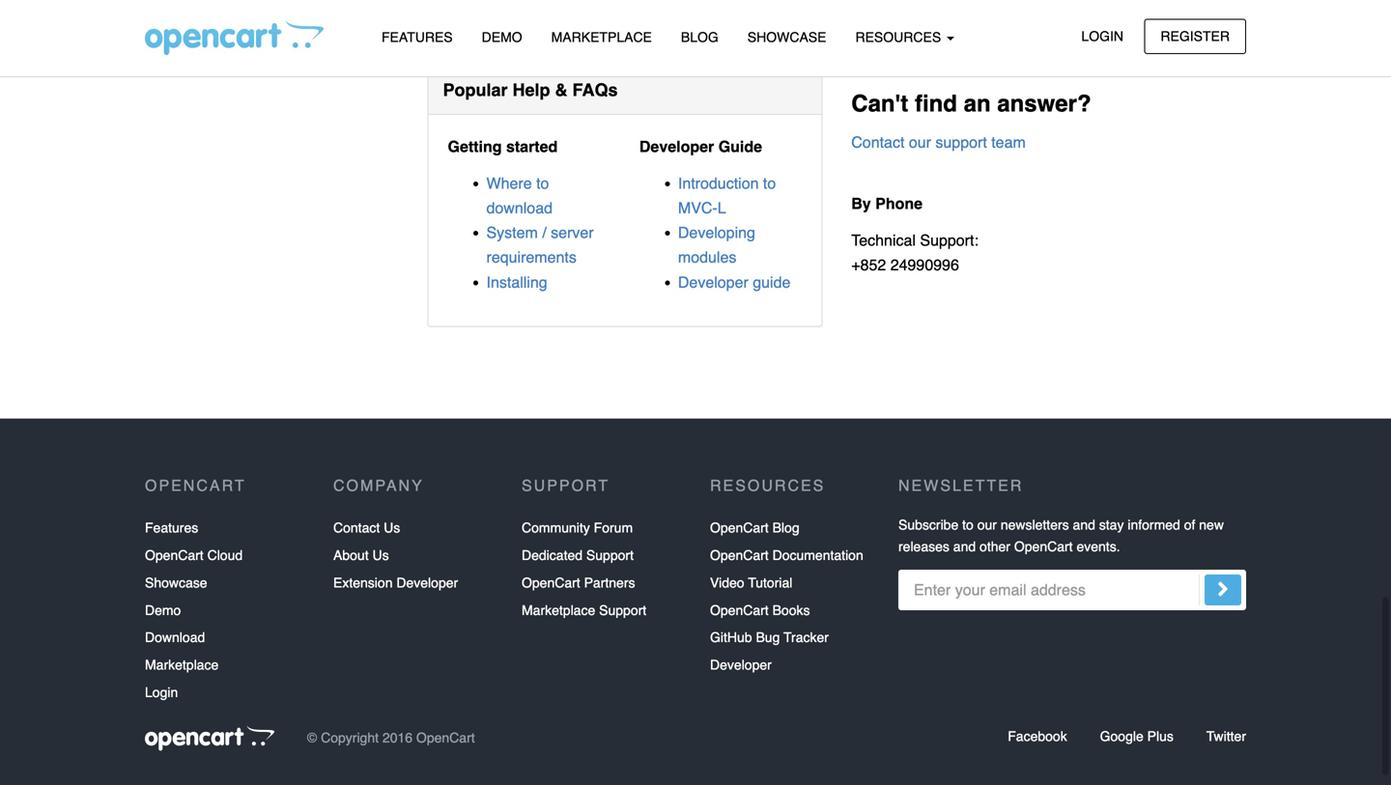 Task type: describe. For each thing, give the bounding box(es) containing it.
0 horizontal spatial showcase link
[[145, 570, 207, 597]]

0 vertical spatial demo link
[[467, 20, 537, 54]]

opencart - open source shopping cart solution image
[[145, 20, 324, 55]]

twitter
[[1207, 729, 1247, 745]]

developer up introduction
[[640, 138, 714, 155]]

opencart for opencart
[[145, 477, 246, 495]]

&
[[555, 80, 568, 100]]

by phone
[[852, 195, 923, 213]]

releases
[[899, 539, 950, 555]]

team
[[992, 133, 1026, 151]]

partners
[[584, 575, 635, 591]]

dedicated
[[522, 548, 583, 563]]

to for introduction to mvc-l
[[763, 174, 776, 192]]

technical
[[852, 232, 916, 249]]

resources link
[[841, 20, 969, 54]]

©
[[307, 731, 317, 746]]

introduction to mvc-l developing modules developer guide
[[678, 174, 791, 291]]

cloud
[[207, 548, 243, 563]]

installing
[[487, 273, 548, 291]]

getting started
[[448, 138, 558, 155]]

1 vertical spatial demo
[[145, 603, 181, 618]]

about
[[333, 548, 369, 563]]

dedicated support
[[522, 548, 634, 563]]

developer link
[[710, 652, 772, 679]]

other
[[980, 539, 1011, 555]]

answer?
[[998, 90, 1092, 117]]

of
[[1185, 518, 1196, 533]]

modules
[[678, 249, 737, 266]]

extension developer
[[333, 575, 458, 591]]

contact our support team link
[[852, 133, 1026, 151]]

contact for contact our support team
[[852, 133, 905, 151]]

opencart for opencart partners
[[522, 575, 581, 591]]

login for login link to the top
[[1082, 29, 1124, 44]]

github
[[710, 630, 752, 646]]

opencart for opencart cloud
[[145, 548, 204, 563]]

developer guide
[[640, 138, 763, 155]]

where to download system / server requirements installing
[[487, 174, 594, 291]]

marketplace support link
[[522, 597, 647, 625]]

server
[[551, 224, 594, 242]]

to inside subscribe to our newsletters and stay informed of new releases and other opencart events.
[[963, 518, 974, 533]]

introduction to mvc-l link
[[678, 174, 776, 217]]

1 horizontal spatial showcase link
[[733, 20, 841, 54]]

developer guide link
[[678, 273, 791, 291]]

0 horizontal spatial marketplace link
[[145, 652, 219, 679]]

developer right extension at the left bottom of the page
[[397, 575, 458, 591]]

community forum
[[522, 521, 633, 536]]

extension developer link
[[333, 570, 458, 597]]

features for opencart cloud
[[145, 521, 198, 536]]

login for the bottommost login link
[[145, 685, 178, 701]]

video tutorial link
[[710, 570, 793, 597]]

© copyright 2016 opencart
[[307, 731, 475, 746]]

opencart blog link
[[710, 515, 800, 542]]

events.
[[1077, 539, 1121, 555]]

support for dedicated
[[587, 548, 634, 563]]

popular
[[443, 80, 508, 100]]

mvc-
[[678, 199, 718, 217]]

introduction
[[678, 174, 759, 192]]

developing modules link
[[678, 224, 756, 266]]

books
[[773, 603, 810, 618]]

1 horizontal spatial blog
[[773, 521, 800, 536]]

opencart partners
[[522, 575, 635, 591]]

1 vertical spatial login link
[[145, 679, 178, 707]]

started
[[506, 138, 558, 155]]

/
[[542, 224, 547, 242]]

system / server requirements link
[[487, 224, 594, 266]]

opencart image
[[145, 726, 274, 751]]

angle right image
[[1218, 578, 1229, 601]]

about us link
[[333, 542, 389, 570]]

google
[[1100, 729, 1144, 745]]

register link
[[1145, 19, 1247, 54]]

github bug tracker link
[[710, 625, 829, 652]]

opencart documentation
[[710, 548, 864, 563]]

marketplace for the right marketplace link
[[552, 29, 652, 45]]

stay
[[1100, 518, 1124, 533]]

support:
[[920, 232, 979, 249]]

system
[[487, 224, 538, 242]]

features link for demo
[[367, 20, 467, 54]]

getting
[[448, 138, 502, 155]]

opencart cloud link
[[145, 542, 243, 570]]

forum
[[594, 521, 633, 536]]

register
[[1161, 29, 1230, 44]]

download
[[145, 630, 205, 646]]

download
[[487, 199, 553, 217]]

24990996
[[891, 256, 960, 274]]

video
[[710, 575, 745, 591]]

0 horizontal spatial resources
[[710, 477, 826, 495]]

plus
[[1148, 729, 1174, 745]]

opencart cloud
[[145, 548, 243, 563]]

find
[[915, 90, 958, 117]]



Task type: vqa. For each thing, say whether or not it's contained in the screenshot.
DEVELOPER GUIDE link
yes



Task type: locate. For each thing, give the bounding box(es) containing it.
0 horizontal spatial demo link
[[145, 597, 181, 625]]

to inside the where to download system / server requirements installing
[[536, 174, 549, 192]]

informed
[[1128, 518, 1181, 533]]

showcase link
[[733, 20, 841, 54], [145, 570, 207, 597]]

guide
[[719, 138, 763, 155]]

to right subscribe
[[963, 518, 974, 533]]

0 vertical spatial us
[[384, 521, 400, 536]]

login up answer?
[[1082, 29, 1124, 44]]

demo up "download"
[[145, 603, 181, 618]]

newsletter
[[899, 477, 1024, 495]]

1 horizontal spatial showcase
[[748, 29, 827, 45]]

community
[[522, 521, 590, 536]]

0 horizontal spatial demo
[[145, 603, 181, 618]]

0 horizontal spatial blog
[[681, 29, 719, 45]]

login inside login link
[[1082, 29, 1124, 44]]

to right where on the top of the page
[[536, 174, 549, 192]]

0 horizontal spatial to
[[536, 174, 549, 192]]

opencart down newsletters on the bottom right of page
[[1015, 539, 1073, 555]]

1 vertical spatial features
[[145, 521, 198, 536]]

1 horizontal spatial login
[[1082, 29, 1124, 44]]

1 vertical spatial showcase link
[[145, 570, 207, 597]]

us
[[384, 521, 400, 536], [373, 548, 389, 563]]

support
[[936, 133, 988, 151]]

opencart inside subscribe to our newsletters and stay informed of new releases and other opencart events.
[[1015, 539, 1073, 555]]

installing link
[[487, 273, 548, 291]]

contact
[[852, 133, 905, 151], [333, 521, 380, 536]]

support
[[522, 477, 610, 495], [587, 548, 634, 563], [599, 603, 647, 618]]

l
[[718, 199, 726, 217]]

0 vertical spatial login link
[[1065, 19, 1140, 54]]

dedicated support link
[[522, 542, 634, 570]]

showcase
[[748, 29, 827, 45], [145, 575, 207, 591]]

us up about us at the left bottom
[[384, 521, 400, 536]]

0 horizontal spatial login
[[145, 685, 178, 701]]

can't
[[852, 90, 909, 117]]

opencart blog
[[710, 521, 800, 536]]

marketplace
[[552, 29, 652, 45], [522, 603, 596, 618], [145, 658, 219, 673]]

login down download link
[[145, 685, 178, 701]]

to for where to download
[[536, 174, 549, 192]]

video tutorial
[[710, 575, 793, 591]]

tutorial
[[748, 575, 793, 591]]

1 vertical spatial our
[[978, 518, 997, 533]]

1 vertical spatial and
[[954, 539, 976, 555]]

1 vertical spatial support
[[587, 548, 634, 563]]

opencart documentation link
[[710, 542, 864, 570]]

features
[[382, 29, 453, 45], [145, 521, 198, 536]]

us for contact us
[[384, 521, 400, 536]]

1 horizontal spatial marketplace link
[[537, 20, 667, 54]]

resources up opencart blog at the right bottom of the page
[[710, 477, 826, 495]]

and
[[1073, 518, 1096, 533], [954, 539, 976, 555]]

support up partners
[[587, 548, 634, 563]]

1 horizontal spatial demo link
[[467, 20, 537, 54]]

marketplace down download link
[[145, 658, 219, 673]]

features up opencart cloud
[[145, 521, 198, 536]]

0 vertical spatial showcase link
[[733, 20, 841, 54]]

1 horizontal spatial features link
[[367, 20, 467, 54]]

0 vertical spatial features
[[382, 29, 453, 45]]

0 vertical spatial marketplace
[[552, 29, 652, 45]]

1 vertical spatial marketplace
[[522, 603, 596, 618]]

1 vertical spatial features link
[[145, 515, 198, 542]]

0 vertical spatial and
[[1073, 518, 1096, 533]]

marketplace link up faqs
[[537, 20, 667, 54]]

1 horizontal spatial and
[[1073, 518, 1096, 533]]

contact up about us at the left bottom
[[333, 521, 380, 536]]

and up events. on the right of the page
[[1073, 518, 1096, 533]]

help
[[513, 80, 550, 100]]

0 vertical spatial our
[[909, 133, 932, 151]]

opencart books link
[[710, 597, 810, 625]]

us right about
[[373, 548, 389, 563]]

1 vertical spatial demo link
[[145, 597, 181, 625]]

opencart
[[145, 477, 246, 495], [710, 521, 769, 536], [1015, 539, 1073, 555], [145, 548, 204, 563], [710, 548, 769, 563], [522, 575, 581, 591], [710, 603, 769, 618], [416, 731, 475, 746]]

2 horizontal spatial to
[[963, 518, 974, 533]]

showcase down the opencart cloud 'link'
[[145, 575, 207, 591]]

about us
[[333, 548, 389, 563]]

contact our support team
[[852, 133, 1026, 151]]

to
[[536, 174, 549, 192], [763, 174, 776, 192], [963, 518, 974, 533]]

twitter link
[[1207, 729, 1247, 745]]

google plus
[[1100, 729, 1174, 745]]

1 horizontal spatial to
[[763, 174, 776, 192]]

demo up the popular
[[482, 29, 523, 45]]

support down partners
[[599, 603, 647, 618]]

demo link up "download"
[[145, 597, 181, 625]]

support up community
[[522, 477, 610, 495]]

documentation
[[773, 548, 864, 563]]

subscribe to our newsletters and stay informed of new releases and other opencart events.
[[899, 518, 1224, 555]]

0 vertical spatial blog
[[681, 29, 719, 45]]

1 horizontal spatial our
[[978, 518, 997, 533]]

0 horizontal spatial contact
[[333, 521, 380, 536]]

opencart up video tutorial
[[710, 548, 769, 563]]

guide
[[753, 273, 791, 291]]

+852
[[852, 256, 887, 274]]

0 vertical spatial demo
[[482, 29, 523, 45]]

0 vertical spatial showcase
[[748, 29, 827, 45]]

0 vertical spatial support
[[522, 477, 610, 495]]

our inside subscribe to our newsletters and stay informed of new releases and other opencart events.
[[978, 518, 997, 533]]

1 vertical spatial showcase
[[145, 575, 207, 591]]

opencart for opencart books
[[710, 603, 769, 618]]

1 vertical spatial login
[[145, 685, 178, 701]]

can't find an answer?
[[852, 90, 1092, 117]]

features link up the popular
[[367, 20, 467, 54]]

contact down can't
[[852, 133, 905, 151]]

subscribe
[[899, 518, 959, 533]]

developer down github
[[710, 658, 772, 673]]

our left support on the right of page
[[909, 133, 932, 151]]

by
[[852, 195, 871, 213]]

opencart books
[[710, 603, 810, 618]]

blog
[[681, 29, 719, 45], [773, 521, 800, 536]]

showcase right blog link
[[748, 29, 827, 45]]

0 horizontal spatial features
[[145, 521, 198, 536]]

0 vertical spatial features link
[[367, 20, 467, 54]]

demo link up the popular
[[467, 20, 537, 54]]

1 vertical spatial us
[[373, 548, 389, 563]]

1 vertical spatial resources
[[710, 477, 826, 495]]

extension
[[333, 575, 393, 591]]

login
[[1082, 29, 1124, 44], [145, 685, 178, 701]]

opencart up opencart documentation
[[710, 521, 769, 536]]

login link up answer?
[[1065, 19, 1140, 54]]

1 horizontal spatial resources
[[856, 29, 945, 45]]

faqs
[[573, 80, 618, 100]]

requirements
[[487, 249, 577, 266]]

0 horizontal spatial and
[[954, 539, 976, 555]]

marketplace for marketplace link to the left
[[145, 658, 219, 673]]

github bug tracker
[[710, 630, 829, 646]]

community forum link
[[522, 515, 633, 542]]

copyright
[[321, 731, 379, 746]]

contact for contact us
[[333, 521, 380, 536]]

resources inside "link"
[[856, 29, 945, 45]]

opencart down the dedicated
[[522, 575, 581, 591]]

marketplace up faqs
[[552, 29, 652, 45]]

opencart right "2016"
[[416, 731, 475, 746]]

newsletters
[[1001, 518, 1070, 533]]

login link down download link
[[145, 679, 178, 707]]

features link for opencart cloud
[[145, 515, 198, 542]]

marketplace support
[[522, 603, 647, 618]]

0 horizontal spatial showcase
[[145, 575, 207, 591]]

1 vertical spatial marketplace link
[[145, 652, 219, 679]]

us for about us
[[373, 548, 389, 563]]

opencart inside 'link'
[[145, 548, 204, 563]]

phone
[[876, 195, 923, 213]]

to inside introduction to mvc-l developing modules developer guide
[[763, 174, 776, 192]]

0 vertical spatial contact
[[852, 133, 905, 151]]

2 vertical spatial marketplace
[[145, 658, 219, 673]]

facebook link
[[1008, 729, 1068, 745]]

1 vertical spatial blog
[[773, 521, 800, 536]]

login link
[[1065, 19, 1140, 54], [145, 679, 178, 707]]

1 horizontal spatial features
[[382, 29, 453, 45]]

0 horizontal spatial features link
[[145, 515, 198, 542]]

features link up opencart cloud
[[145, 515, 198, 542]]

blog link
[[667, 20, 733, 54]]

google plus link
[[1100, 729, 1174, 745]]

Enter your email address text field
[[899, 570, 1247, 611]]

developing
[[678, 224, 756, 242]]

2016
[[383, 731, 413, 746]]

resources up can't
[[856, 29, 945, 45]]

opencart partners link
[[522, 570, 635, 597]]

tracker
[[784, 630, 829, 646]]

demo link
[[467, 20, 537, 54], [145, 597, 181, 625]]

1 horizontal spatial login link
[[1065, 19, 1140, 54]]

developer down modules
[[678, 273, 749, 291]]

features up the popular
[[382, 29, 453, 45]]

marketplace down opencart partners link at left
[[522, 603, 596, 618]]

opencart for opencart documentation
[[710, 548, 769, 563]]

our up "other"
[[978, 518, 997, 533]]

1 vertical spatial contact
[[333, 521, 380, 536]]

opencart up opencart cloud
[[145, 477, 246, 495]]

opencart up github
[[710, 603, 769, 618]]

1 horizontal spatial demo
[[482, 29, 523, 45]]

opencart for opencart blog
[[710, 521, 769, 536]]

0 vertical spatial marketplace link
[[537, 20, 667, 54]]

marketplace link down "download"
[[145, 652, 219, 679]]

and left "other"
[[954, 539, 976, 555]]

support for marketplace
[[599, 603, 647, 618]]

2 vertical spatial support
[[599, 603, 647, 618]]

contact us
[[333, 521, 400, 536]]

to right introduction
[[763, 174, 776, 192]]

developer inside introduction to mvc-l developing modules developer guide
[[678, 273, 749, 291]]

0 horizontal spatial login link
[[145, 679, 178, 707]]

download link
[[145, 625, 205, 652]]

0 vertical spatial login
[[1082, 29, 1124, 44]]

0 vertical spatial resources
[[856, 29, 945, 45]]

features inside features link
[[382, 29, 453, 45]]

opencart left cloud
[[145, 548, 204, 563]]

features for demo
[[382, 29, 453, 45]]

our
[[909, 133, 932, 151], [978, 518, 997, 533]]

where to download link
[[487, 174, 553, 217]]

1 horizontal spatial contact
[[852, 133, 905, 151]]

marketplace for marketplace support
[[522, 603, 596, 618]]

an
[[964, 90, 991, 117]]

0 horizontal spatial our
[[909, 133, 932, 151]]

facebook
[[1008, 729, 1068, 745]]

where
[[487, 174, 532, 192]]



